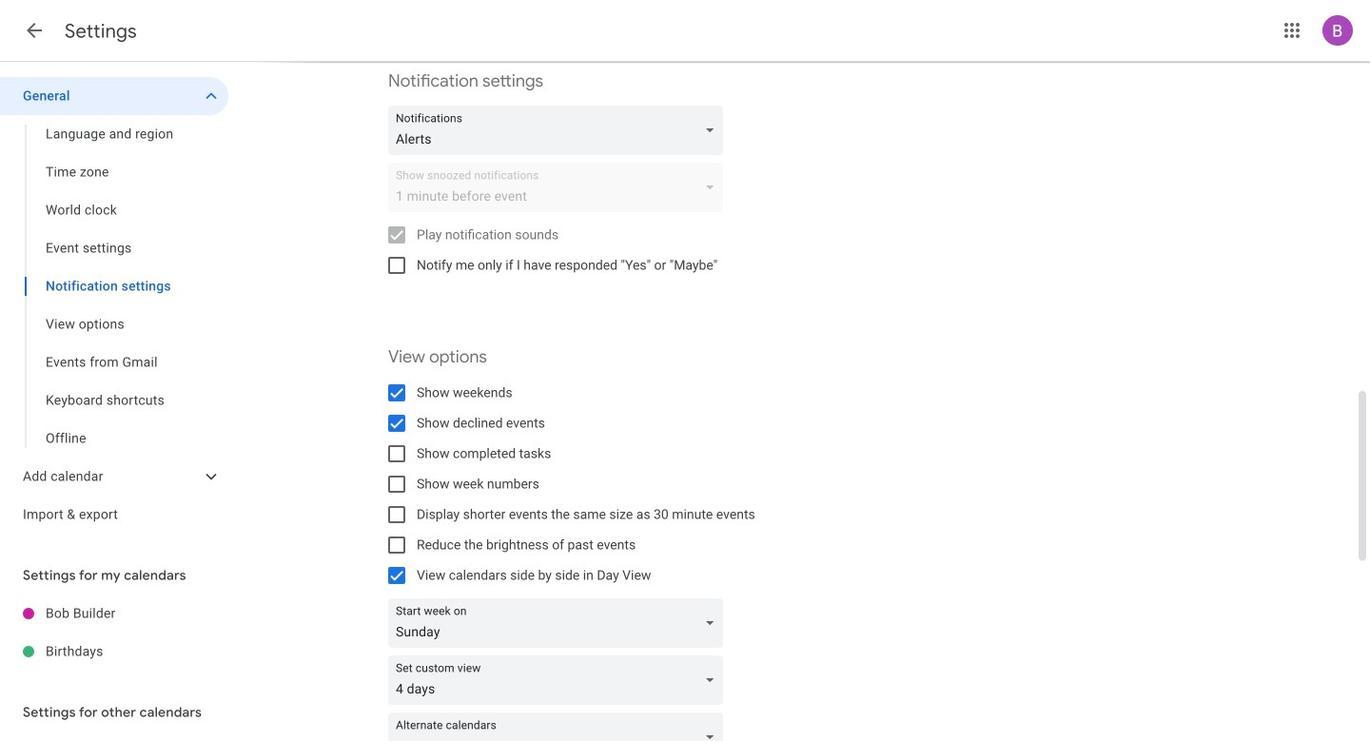 Task type: vqa. For each thing, say whether or not it's contained in the screenshot.
heading
yes



Task type: describe. For each thing, give the bounding box(es) containing it.
bob builder tree item
[[0, 595, 228, 633]]

1 tree from the top
[[0, 77, 228, 534]]

2 tree from the top
[[0, 595, 228, 671]]

general tree item
[[0, 77, 228, 115]]



Task type: locate. For each thing, give the bounding box(es) containing it.
group
[[0, 115, 228, 458]]

heading
[[65, 19, 137, 43]]

None field
[[388, 106, 731, 155], [388, 599, 731, 648], [388, 656, 731, 705], [388, 713, 731, 742], [388, 106, 731, 155], [388, 599, 731, 648], [388, 656, 731, 705], [388, 713, 731, 742]]

birthdays tree item
[[0, 633, 228, 671]]

go back image
[[23, 19, 46, 42]]

tree
[[0, 77, 228, 534], [0, 595, 228, 671]]

1 vertical spatial tree
[[0, 595, 228, 671]]

0 vertical spatial tree
[[0, 77, 228, 534]]



